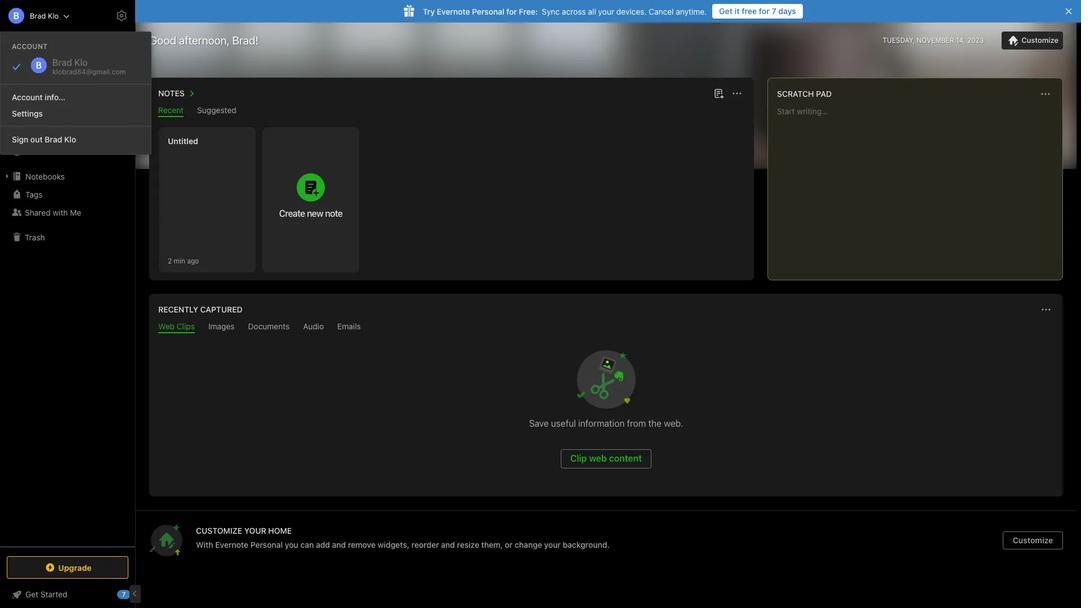 Task type: locate. For each thing, give the bounding box(es) containing it.
0 vertical spatial your
[[598, 6, 614, 16]]

1 vertical spatial account
[[12, 92, 43, 102]]

0 vertical spatial get
[[719, 6, 733, 16]]

0 vertical spatial 7
[[772, 6, 776, 16]]

2 account from the top
[[12, 92, 43, 102]]

Help and Learning task checklist field
[[0, 586, 135, 604]]

clips
[[177, 322, 195, 331]]

brad right 'out'
[[45, 135, 62, 144]]

with
[[196, 540, 213, 550]]

account up settings
[[12, 92, 43, 102]]

audio
[[303, 322, 324, 331]]

account info… link
[[1, 89, 151, 105]]

0 horizontal spatial get
[[25, 590, 38, 599]]

personal left the free:
[[472, 6, 504, 16]]

klo up search text field
[[48, 11, 59, 20]]

1 vertical spatial tab list
[[152, 322, 1061, 333]]

0 horizontal spatial klo
[[48, 11, 59, 20]]

0 vertical spatial klo
[[48, 11, 59, 20]]

1 horizontal spatial your
[[598, 6, 614, 16]]

brad inside field
[[30, 11, 46, 20]]

0 horizontal spatial your
[[544, 540, 561, 550]]

1 horizontal spatial notes
[[158, 88, 185, 98]]

your inside customize your home with evernote personal you can add and remove widgets, reorder and resize them, or change your background.
[[544, 540, 561, 550]]

add
[[316, 540, 330, 550]]

0 horizontal spatial more actions image
[[730, 87, 744, 100]]

documents tab
[[248, 322, 290, 333]]

1 vertical spatial notes
[[25, 129, 46, 138]]

1 vertical spatial evernote
[[215, 540, 248, 550]]

notes up tasks
[[25, 129, 46, 138]]

good
[[149, 34, 176, 47]]

content
[[609, 453, 642, 464]]

for
[[759, 6, 770, 16], [507, 6, 517, 16]]

1 horizontal spatial and
[[441, 540, 455, 550]]

2 and from the left
[[441, 540, 455, 550]]

widgets,
[[378, 540, 410, 550]]

tags
[[25, 190, 42, 199]]

and right add at the left bottom of the page
[[332, 540, 346, 550]]

More actions field
[[729, 86, 745, 101], [1038, 86, 1054, 102], [1039, 302, 1054, 318]]

web clips tab
[[158, 322, 195, 333]]

audio tab
[[303, 322, 324, 333]]

Account field
[[0, 5, 70, 27]]

sign out brad klo
[[12, 135, 76, 144]]

images tab
[[208, 322, 235, 333]]

Start writing… text field
[[777, 106, 1062, 271]]

november
[[917, 36, 954, 44]]

for right free
[[759, 6, 770, 16]]

more actions image
[[1039, 87, 1053, 101]]

1 for from the left
[[759, 6, 770, 16]]

account for account
[[12, 42, 48, 51]]

days
[[779, 6, 796, 16]]

0 vertical spatial personal
[[472, 6, 504, 16]]

1 vertical spatial personal
[[251, 540, 283, 550]]

1 horizontal spatial 7
[[772, 6, 776, 16]]

note
[[325, 208, 343, 219]]

get left started
[[25, 590, 38, 599]]

account
[[12, 42, 48, 51], [12, 92, 43, 102]]

web clips tab panel
[[149, 333, 1063, 497]]

customize
[[1022, 35, 1059, 44], [1013, 536, 1053, 545]]

7 left "click to collapse" image
[[122, 591, 126, 598]]

and left resize
[[441, 540, 455, 550]]

1 horizontal spatial personal
[[472, 6, 504, 16]]

try evernote personal for free: sync across all your devices. cancel anytime.
[[423, 6, 707, 16]]

None search field
[[15, 33, 121, 53]]

recent tab
[[158, 105, 184, 117]]

your
[[598, 6, 614, 16], [544, 540, 561, 550]]

get started
[[25, 590, 67, 599]]

1 vertical spatial more actions image
[[1040, 303, 1053, 317]]

free
[[742, 6, 757, 16]]

klo down shortcuts button
[[64, 135, 76, 144]]

suggested tab
[[197, 105, 236, 117]]

can
[[300, 540, 314, 550]]

7 inside help and learning task checklist field
[[122, 591, 126, 598]]

2
[[168, 257, 172, 265]]

get inside help and learning task checklist field
[[25, 590, 38, 599]]

shortcuts
[[25, 111, 61, 120]]

tab list
[[152, 105, 752, 117], [152, 322, 1061, 333]]

across
[[562, 6, 586, 16]]

klo
[[48, 11, 59, 20], [64, 135, 76, 144]]

get for get started
[[25, 590, 38, 599]]

1 and from the left
[[332, 540, 346, 550]]

anytime.
[[676, 6, 707, 16]]

trash
[[25, 232, 45, 242]]

account inside dropdown list menu
[[12, 92, 43, 102]]

scratch pad button
[[775, 87, 832, 101]]

klo inside "link"
[[64, 135, 76, 144]]

1 account from the top
[[12, 42, 48, 51]]

0 vertical spatial tab list
[[152, 105, 752, 117]]

notebooks
[[25, 171, 65, 181]]

web.
[[664, 418, 683, 429]]

2 tab list from the top
[[152, 322, 1061, 333]]

0 vertical spatial more actions image
[[730, 87, 744, 100]]

shared
[[25, 208, 51, 217]]

settings link
[[1, 105, 151, 122]]

more actions field for scratch pad
[[1038, 86, 1054, 102]]

home
[[25, 93, 46, 102]]

notes up recent in the left of the page
[[158, 88, 185, 98]]

them,
[[481, 540, 503, 550]]

1 vertical spatial customize button
[[1003, 532, 1063, 550]]

for left the free:
[[507, 6, 517, 16]]

1 vertical spatial 7
[[122, 591, 126, 598]]

documents
[[248, 322, 290, 331]]

0 horizontal spatial 7
[[122, 591, 126, 598]]

and
[[332, 540, 346, 550], [441, 540, 455, 550]]

0 vertical spatial brad
[[30, 11, 46, 20]]

0 horizontal spatial personal
[[251, 540, 283, 550]]

2023
[[967, 36, 984, 44]]

personal inside customize your home with evernote personal you can add and remove widgets, reorder and resize them, or change your background.
[[251, 540, 283, 550]]

notes inside button
[[158, 88, 185, 98]]

Search text field
[[15, 33, 121, 53]]

7 left days
[[772, 6, 776, 16]]

from
[[627, 418, 646, 429]]

devices.
[[617, 6, 647, 16]]

1 vertical spatial klo
[[64, 135, 76, 144]]

recent tab panel
[[149, 117, 754, 280]]

tags button
[[0, 185, 135, 203]]

your right all in the top of the page
[[598, 6, 614, 16]]

1 horizontal spatial klo
[[64, 135, 76, 144]]

afternoon,
[[179, 34, 230, 47]]

tab list containing recent
[[152, 105, 752, 117]]

1 horizontal spatial get
[[719, 6, 733, 16]]

1 horizontal spatial for
[[759, 6, 770, 16]]

more actions image
[[730, 87, 744, 100], [1040, 303, 1053, 317]]

1 vertical spatial your
[[544, 540, 561, 550]]

notes
[[158, 88, 185, 98], [25, 129, 46, 138]]

tree
[[0, 88, 135, 546]]

free:
[[519, 6, 538, 16]]

recent
[[158, 105, 184, 115]]

0 vertical spatial account
[[12, 42, 48, 51]]

0 vertical spatial evernote
[[437, 6, 470, 16]]

0 horizontal spatial and
[[332, 540, 346, 550]]

recently captured
[[158, 305, 243, 314]]

web
[[158, 322, 175, 331]]

0 horizontal spatial for
[[507, 6, 517, 16]]

web clips
[[158, 322, 195, 331]]

untitled
[[168, 136, 198, 146]]

personal down your
[[251, 540, 283, 550]]

get left 'it'
[[719, 6, 733, 16]]

1 tab list from the top
[[152, 105, 752, 117]]

2 for from the left
[[507, 6, 517, 16]]

tuesday,
[[883, 36, 915, 44]]

notes button
[[156, 87, 198, 100]]

try
[[423, 6, 435, 16]]

new
[[307, 208, 323, 219]]

tasks button
[[0, 142, 135, 161]]

tab list containing web clips
[[152, 322, 1061, 333]]

evernote right try
[[437, 6, 470, 16]]

dropdown list menu
[[1, 79, 151, 148]]

for for free:
[[507, 6, 517, 16]]

create new note button
[[262, 127, 359, 273]]

for for 7
[[759, 6, 770, 16]]

background.
[[563, 540, 610, 550]]

brad up search text field
[[30, 11, 46, 20]]

1 vertical spatial customize
[[1013, 536, 1053, 545]]

0 vertical spatial notes
[[158, 88, 185, 98]]

settings
[[12, 109, 43, 118]]

create new note
[[279, 208, 343, 219]]

get inside button
[[719, 6, 733, 16]]

captured
[[200, 305, 243, 314]]

your right the change
[[544, 540, 561, 550]]

evernote down customize
[[215, 540, 248, 550]]

account up new
[[12, 42, 48, 51]]

for inside button
[[759, 6, 770, 16]]

1 horizontal spatial evernote
[[437, 6, 470, 16]]

0 horizontal spatial evernote
[[215, 540, 248, 550]]

1 vertical spatial get
[[25, 590, 38, 599]]

1 vertical spatial brad
[[45, 135, 62, 144]]



Task type: describe. For each thing, give the bounding box(es) containing it.
tree containing home
[[0, 88, 135, 546]]

or
[[505, 540, 513, 550]]

new
[[25, 64, 41, 74]]

customize
[[196, 526, 242, 536]]

more actions field for recently captured
[[1039, 302, 1054, 318]]

notebooks link
[[0, 167, 135, 185]]

the
[[649, 418, 662, 429]]

customize your home with evernote personal you can add and remove widgets, reorder and resize them, or change your background.
[[196, 526, 610, 550]]

cancel
[[649, 6, 674, 16]]

clip web content
[[570, 453, 642, 464]]

trash link
[[0, 228, 135, 246]]

pad
[[816, 89, 832, 99]]

get it free for 7 days button
[[713, 4, 803, 19]]

get for get it free for 7 days
[[719, 6, 733, 16]]

clip
[[570, 453, 587, 464]]

emails tab
[[337, 322, 361, 333]]

it
[[735, 6, 740, 16]]

sign
[[12, 135, 28, 144]]

1 horizontal spatial more actions image
[[1040, 303, 1053, 317]]

clip web content button
[[561, 449, 652, 469]]

klo inside field
[[48, 11, 59, 20]]

information
[[578, 418, 625, 429]]

me
[[70, 208, 81, 217]]

emails
[[337, 322, 361, 331]]

click to collapse image
[[131, 587, 139, 601]]

good afternoon, brad!
[[149, 34, 259, 47]]

tab list for recently captured
[[152, 322, 1061, 333]]

sign out brad klo link
[[1, 131, 151, 148]]

0 vertical spatial customize button
[[1002, 32, 1063, 50]]

new button
[[7, 59, 128, 79]]

images
[[208, 322, 235, 331]]

expand notebooks image
[[3, 172, 12, 181]]

scratch
[[777, 89, 814, 99]]

tab list for notes
[[152, 105, 752, 117]]

notes link
[[0, 124, 135, 142]]

get it free for 7 days
[[719, 6, 796, 16]]

settings image
[[115, 9, 128, 23]]

reorder
[[412, 540, 439, 550]]

your
[[244, 526, 266, 536]]

started
[[40, 590, 67, 599]]

brad!
[[232, 34, 259, 47]]

change
[[515, 540, 542, 550]]

0 horizontal spatial notes
[[25, 129, 46, 138]]

brad klo
[[30, 11, 59, 20]]

account info…
[[12, 92, 65, 102]]

recently captured button
[[156, 303, 243, 317]]

shared with me link
[[0, 203, 135, 221]]

account for account info…
[[12, 92, 43, 102]]

0 vertical spatial customize
[[1022, 35, 1059, 44]]

upgrade button
[[7, 556, 128, 579]]

useful
[[551, 418, 576, 429]]

home link
[[0, 88, 135, 106]]

tuesday, november 14, 2023
[[883, 36, 984, 44]]

web
[[589, 453, 607, 464]]

resize
[[457, 540, 479, 550]]

info…
[[45, 92, 65, 102]]

brad inside "link"
[[45, 135, 62, 144]]

home
[[268, 526, 292, 536]]

sync
[[542, 6, 560, 16]]

out
[[30, 135, 43, 144]]

ago
[[187, 257, 199, 265]]

14,
[[956, 36, 966, 44]]

shortcuts button
[[0, 106, 135, 124]]

min
[[174, 257, 185, 265]]

all
[[588, 6, 596, 16]]

save
[[529, 418, 549, 429]]

suggested
[[197, 105, 236, 115]]

2 min ago
[[168, 257, 199, 265]]

with
[[53, 208, 68, 217]]

upgrade
[[58, 563, 92, 573]]

save useful information from the web.
[[529, 418, 683, 429]]

shared with me
[[25, 208, 81, 217]]

tasks
[[25, 147, 45, 156]]

recently
[[158, 305, 198, 314]]

7 inside button
[[772, 6, 776, 16]]

scratch pad
[[777, 89, 832, 99]]

create
[[279, 208, 305, 219]]

evernote inside customize your home with evernote personal you can add and remove widgets, reorder and resize them, or change your background.
[[215, 540, 248, 550]]



Task type: vqa. For each thing, say whether or not it's contained in the screenshot.
Account info…'s the Account
yes



